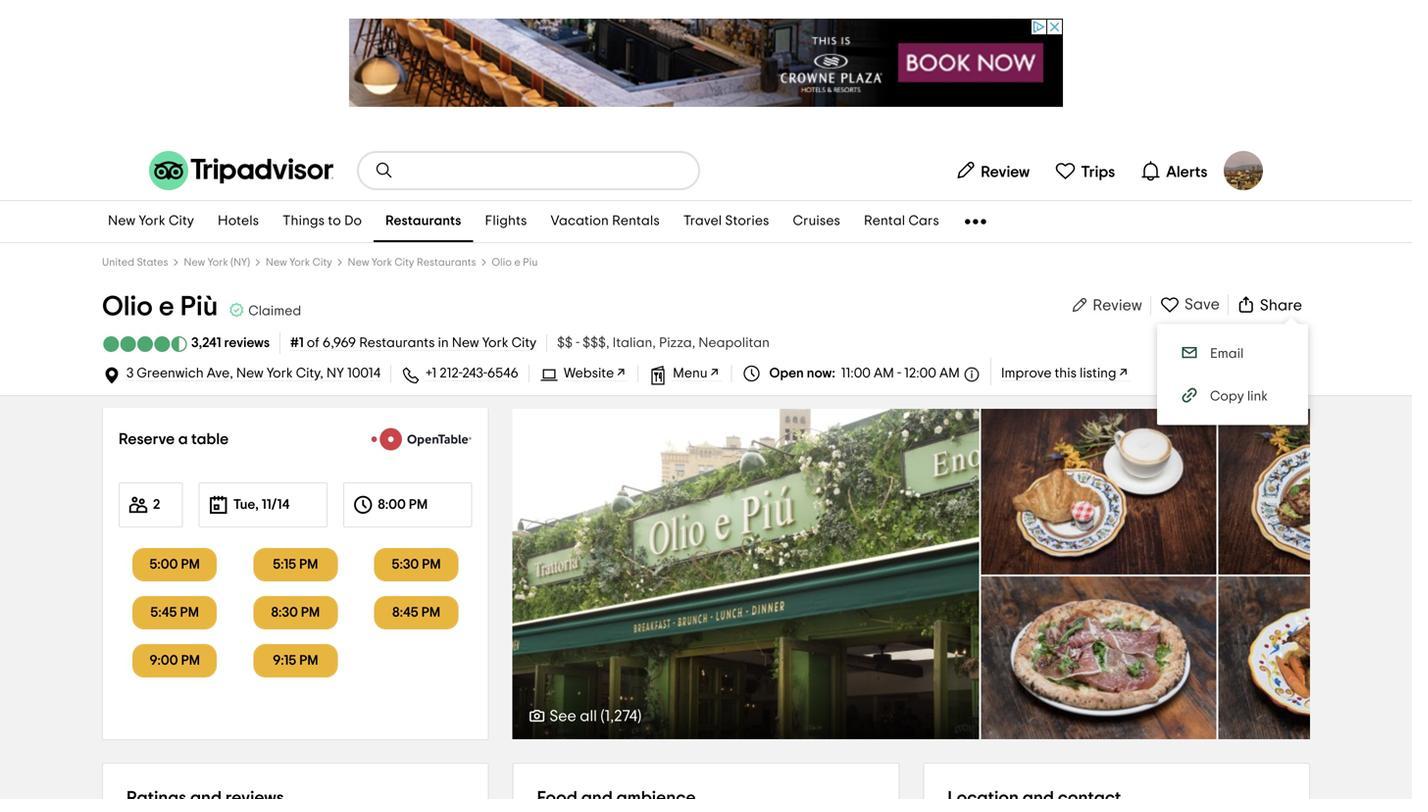 Task type: locate. For each thing, give the bounding box(es) containing it.
tue, 11/14
[[233, 498, 290, 512]]

1 horizontal spatial new york city
[[266, 257, 332, 268]]

pm right 5:45
[[180, 606, 199, 620]]

1 vertical spatial -
[[897, 367, 901, 381]]

city
[[169, 214, 194, 228], [312, 257, 332, 268], [395, 257, 414, 268], [512, 336, 537, 350]]

1 vertical spatial restaurants
[[417, 257, 476, 268]]

1 5:45 pm button from the left
[[122, 596, 228, 630]]

pm
[[409, 498, 428, 512], [181, 558, 200, 572], [299, 558, 318, 572], [422, 558, 441, 572], [180, 606, 199, 620], [301, 606, 320, 620], [421, 606, 440, 620], [181, 654, 200, 668], [299, 654, 318, 668]]

5:00 pm button
[[122, 548, 228, 582], [133, 548, 217, 582]]

5:45 pm
[[150, 606, 199, 620]]

pm right 8:30
[[301, 606, 320, 620]]

5:45
[[150, 606, 177, 620]]

1 horizontal spatial olio
[[492, 257, 512, 268]]

2 8:30 pm button from the left
[[253, 596, 338, 630]]

united states link
[[102, 257, 168, 268]]

5:30 pm button
[[363, 548, 469, 582], [374, 548, 459, 582]]

11/14
[[262, 498, 290, 512]]

in
[[438, 336, 449, 350]]

new york city down things
[[266, 257, 332, 268]]

2 am from the left
[[939, 367, 960, 381]]

review for the bottom review link
[[1093, 298, 1142, 313]]

vacation rentals
[[551, 214, 660, 228]]

243-
[[462, 367, 487, 381]]

8:45
[[392, 606, 419, 620]]

11:00
[[841, 367, 871, 381]]

cars
[[909, 214, 939, 228]]

e left the piu at the top left
[[514, 257, 520, 268]]

york
[[139, 214, 165, 228], [208, 257, 228, 268], [289, 257, 310, 268], [372, 257, 392, 268], [482, 336, 508, 350], [267, 367, 293, 381]]

3,241 reviews
[[191, 336, 270, 350]]

None search field
[[359, 153, 698, 188]]

5:45 pm button
[[122, 596, 228, 630], [133, 596, 217, 630]]

pm right 5:00
[[181, 558, 200, 572]]

0 vertical spatial new york city
[[108, 214, 194, 228]]

e
[[514, 257, 520, 268], [159, 293, 174, 321]]

8:30
[[271, 606, 298, 620]]

city up 6546
[[512, 336, 537, 350]]

states
[[137, 257, 168, 268]]

1 horizontal spatial review
[[1093, 298, 1142, 313]]

advertisement region
[[349, 19, 1063, 107]]

of
[[307, 336, 319, 350]]

pm inside button
[[181, 558, 200, 572]]

pm for 9:15 pm
[[299, 654, 318, 668]]

things to do link
[[271, 201, 374, 242]]

olio
[[492, 257, 512, 268], [102, 293, 153, 321]]

ave,
[[207, 367, 233, 381]]

1 vertical spatial new york city
[[266, 257, 332, 268]]

1 vertical spatial olio
[[102, 293, 153, 321]]

vacation
[[551, 214, 609, 228]]

-
[[576, 336, 580, 350], [897, 367, 901, 381]]

1 vertical spatial new york city link
[[266, 257, 332, 268]]

e for più
[[159, 293, 174, 321]]

0 vertical spatial -
[[576, 336, 580, 350]]

0 horizontal spatial e
[[159, 293, 174, 321]]

6,969
[[322, 336, 356, 350]]

city down things to do link
[[312, 257, 332, 268]]

1 vertical spatial review link
[[1069, 296, 1142, 315]]

all
[[580, 709, 597, 724]]

pm right the 8:00
[[409, 498, 428, 512]]

hotels link
[[206, 201, 271, 242]]

0 vertical spatial review link
[[946, 151, 1038, 190]]

do
[[344, 214, 362, 228]]

8:45 pm
[[392, 606, 440, 620]]

pm for 5:15 pm
[[299, 558, 318, 572]]

pm for 8:30 pm
[[301, 606, 320, 620]]

olio e piu
[[492, 257, 538, 268]]

to
[[328, 214, 341, 228]]

- right $$
[[576, 336, 580, 350]]

new york city link
[[96, 201, 206, 242], [266, 257, 332, 268]]

review link up listing on the right top of the page
[[1069, 296, 1142, 315]]

restaurants
[[386, 214, 461, 228], [417, 257, 476, 268], [359, 336, 435, 350]]

9:15 pm button
[[242, 644, 349, 678], [253, 644, 338, 678]]

york down things
[[289, 257, 310, 268]]

2 9:00 pm button from the left
[[133, 644, 217, 678]]

restaurants up 10014
[[359, 336, 435, 350]]

0 horizontal spatial new york city link
[[96, 201, 206, 242]]

greenwich
[[137, 367, 204, 381]]

e left più
[[159, 293, 174, 321]]

0 horizontal spatial am
[[874, 367, 894, 381]]

pm inside button
[[421, 606, 440, 620]]

pm right 8:45
[[421, 606, 440, 620]]

this
[[1055, 367, 1077, 381]]

york up states
[[139, 214, 165, 228]]

3,241
[[191, 336, 221, 350]]

restaurants up new york city restaurants link
[[386, 214, 461, 228]]

search image
[[375, 161, 394, 180]]

+1
[[426, 367, 437, 381]]

olio for olio e più
[[102, 293, 153, 321]]

alerts link
[[1132, 151, 1216, 190]]

things
[[283, 214, 325, 228]]

2 vertical spatial restaurants
[[359, 336, 435, 350]]

city up new york (ny) link
[[169, 214, 194, 228]]

review up listing on the right top of the page
[[1093, 298, 1142, 313]]

olio up 4.5 of 5 bubbles image
[[102, 293, 153, 321]]

0 vertical spatial review
[[981, 164, 1030, 180]]

9:00
[[149, 654, 178, 668]]

olio left the piu at the top left
[[492, 257, 512, 268]]

1 8:45 pm button from the left
[[363, 596, 469, 630]]

pm for 5:30 pm
[[422, 558, 441, 572]]

rentals
[[612, 214, 660, 228]]

review link left trips link in the right top of the page
[[946, 151, 1038, 190]]

- left "12:00"
[[897, 367, 901, 381]]

pizza
[[659, 336, 692, 350]]

restaurants down the restaurants link
[[417, 257, 476, 268]]

improve this listing link
[[1001, 367, 1130, 381]]

share
[[1260, 298, 1302, 313]]

1 vertical spatial review
[[1093, 298, 1142, 313]]

am right "12:00"
[[939, 367, 960, 381]]

1 vertical spatial e
[[159, 293, 174, 321]]

pm for 8:45 pm
[[421, 606, 440, 620]]

5:15
[[273, 558, 296, 572]]

review left trips link in the right top of the page
[[981, 164, 1030, 180]]

1 horizontal spatial review link
[[1069, 296, 1142, 315]]

vacation rentals link
[[539, 201, 672, 242]]

pm right 5:15
[[299, 558, 318, 572]]

trips
[[1081, 164, 1115, 180]]

am right 11:00
[[874, 367, 894, 381]]

united
[[102, 257, 134, 268]]

things to do
[[283, 214, 362, 228]]

0 vertical spatial new york city link
[[96, 201, 206, 242]]

alerts
[[1166, 164, 1208, 180]]

e for piu
[[514, 257, 520, 268]]

restaurants link
[[374, 201, 473, 242]]

new york city link up states
[[96, 201, 206, 242]]

8:45 pm button
[[363, 596, 469, 630], [374, 596, 459, 630]]

1 horizontal spatial am
[[939, 367, 960, 381]]

new york (ny) link
[[184, 257, 250, 268]]

new york city restaurants link
[[348, 257, 476, 268]]

new
[[108, 214, 136, 228], [184, 257, 205, 268], [266, 257, 287, 268], [348, 257, 369, 268], [452, 336, 479, 350], [236, 367, 264, 381]]

5:30
[[392, 558, 419, 572]]

profile picture image
[[1224, 151, 1263, 190]]

cruises link
[[781, 201, 852, 242]]

più
[[180, 293, 218, 321]]

new york city link down things
[[266, 257, 332, 268]]

new york city up states
[[108, 214, 194, 228]]

pm right 9:00
[[181, 654, 200, 668]]

pm right 9:15
[[299, 654, 318, 668]]

#1
[[290, 336, 304, 350]]

listing
[[1080, 367, 1117, 381]]

1 horizontal spatial e
[[514, 257, 520, 268]]

2 9:15 pm button from the left
[[253, 644, 338, 678]]

pm right 5:30
[[422, 558, 441, 572]]

york down the restaurants link
[[372, 257, 392, 268]]

restaurants for 6,969
[[359, 336, 435, 350]]

0 vertical spatial e
[[514, 257, 520, 268]]

0 horizontal spatial review
[[981, 164, 1030, 180]]

italian link
[[613, 336, 659, 350]]

new right ave, on the top
[[236, 367, 264, 381]]

0 horizontal spatial new york city
[[108, 214, 194, 228]]

0 horizontal spatial olio
[[102, 293, 153, 321]]

0 vertical spatial olio
[[492, 257, 512, 268]]

(1,274)
[[601, 709, 641, 724]]



Task type: vqa. For each thing, say whether or not it's contained in the screenshot.
Sun Nov 05 2023 CELL
no



Task type: describe. For each thing, give the bounding box(es) containing it.
1 5:30 pm button from the left
[[363, 548, 469, 582]]

1 9:15 pm button from the left
[[242, 644, 349, 678]]

york up 6546
[[482, 336, 508, 350]]

8:00 pm
[[378, 498, 428, 512]]

#1 of 6,969 restaurants in new york city
[[290, 336, 537, 350]]

hotels
[[218, 214, 259, 228]]

$$
[[557, 336, 573, 350]]

2 5:15 pm button from the left
[[253, 548, 338, 582]]

see
[[549, 709, 576, 724]]

pm for 9:00 pm
[[181, 654, 200, 668]]

open
[[769, 367, 804, 381]]

2 5:00 pm button from the left
[[133, 548, 217, 582]]

2
[[153, 498, 160, 512]]

1 horizontal spatial -
[[897, 367, 901, 381]]

12:00
[[904, 367, 936, 381]]

2 5:30 pm button from the left
[[374, 548, 459, 582]]

5:00
[[150, 558, 178, 572]]

see all (1,274)
[[549, 709, 641, 724]]

new right (ny)
[[266, 257, 287, 268]]

reviews
[[224, 336, 270, 350]]

city,
[[296, 367, 323, 381]]

1 9:00 pm button from the left
[[122, 644, 228, 678]]

(ny)
[[231, 257, 250, 268]]

pm for 5:00 pm
[[181, 558, 200, 572]]

1 8:30 pm button from the left
[[242, 596, 349, 630]]

$$ - $$$ link
[[557, 336, 613, 350]]

neapolitan link
[[699, 336, 770, 350]]

0 horizontal spatial review link
[[946, 151, 1038, 190]]

pm for 5:45 pm
[[180, 606, 199, 620]]

york left (ny)
[[208, 257, 228, 268]]

3 greenwich ave, new york city, ny 10014
[[127, 367, 381, 381]]

4.5 of 5 bubbles image
[[102, 336, 188, 352]]

3
[[127, 367, 134, 381]]

rental cars
[[864, 214, 939, 228]]

claimed
[[248, 305, 301, 318]]

travel stories link
[[672, 201, 781, 242]]

a
[[178, 432, 188, 447]]

copy link
[[1210, 390, 1268, 404]]

6546
[[487, 367, 519, 381]]

1 horizontal spatial new york city link
[[266, 257, 332, 268]]

copy
[[1210, 390, 1244, 404]]

pizza link
[[659, 336, 699, 350]]

8:30 pm
[[271, 606, 320, 620]]

city down the restaurants link
[[395, 257, 414, 268]]

new right states
[[184, 257, 205, 268]]

italian
[[613, 336, 652, 350]]

improve this listing
[[1001, 367, 1117, 381]]

table
[[191, 432, 229, 447]]

united states
[[102, 257, 168, 268]]

email
[[1210, 347, 1244, 361]]

212-
[[440, 367, 462, 381]]

3 greenwich ave, new york city, ny 10014 link
[[127, 367, 381, 381]]

website
[[564, 367, 614, 381]]

save button
[[1151, 294, 1228, 315]]

5:00 pm
[[150, 558, 200, 572]]

rental
[[864, 214, 905, 228]]

stories
[[725, 214, 769, 228]]

0 horizontal spatial -
[[576, 336, 580, 350]]

menu link
[[673, 367, 721, 381]]

york left city,
[[267, 367, 293, 381]]

$$ - $$$ italian pizza neapolitan
[[557, 336, 770, 350]]

website link
[[564, 367, 628, 381]]

open now : 11:00 am - 12:00 am
[[766, 367, 960, 381]]

2 5:45 pm button from the left
[[133, 596, 217, 630]]

pm for 8:00 pm
[[409, 498, 428, 512]]

link
[[1247, 390, 1268, 404]]

rental cars link
[[852, 201, 951, 242]]

restaurants for city
[[417, 257, 476, 268]]

9:15 pm
[[273, 654, 318, 668]]

now
[[807, 367, 832, 381]]

1 am from the left
[[874, 367, 894, 381]]

new down "do"
[[348, 257, 369, 268]]

5:30 pm
[[392, 558, 441, 572]]

+1 212-243-6546 link
[[426, 367, 519, 381]]

new right in
[[452, 336, 479, 350]]

flights
[[485, 214, 527, 228]]

0 vertical spatial restaurants
[[386, 214, 461, 228]]

reserve
[[119, 432, 175, 447]]

save
[[1185, 297, 1220, 312]]

new york city restaurants
[[348, 257, 476, 268]]

1 5:15 pm button from the left
[[242, 548, 349, 582]]

reserve a table
[[119, 432, 229, 447]]

tripadvisor image
[[149, 151, 333, 190]]

flights link
[[473, 201, 539, 242]]

cruises
[[793, 214, 841, 228]]

ny
[[327, 367, 344, 381]]

olio e più
[[102, 293, 218, 321]]

2 8:45 pm button from the left
[[374, 596, 459, 630]]

piu
[[523, 257, 538, 268]]

+1 212-243-6546
[[426, 367, 519, 381]]

travel stories
[[683, 214, 769, 228]]

tue,
[[233, 498, 259, 512]]

review for left review link
[[981, 164, 1030, 180]]

1 5:00 pm button from the left
[[122, 548, 228, 582]]

:
[[832, 367, 835, 381]]

olio for olio e piu
[[492, 257, 512, 268]]

new up united
[[108, 214, 136, 228]]

improve
[[1001, 367, 1052, 381]]

menu
[[673, 367, 708, 381]]

new york (ny)
[[184, 257, 250, 268]]

trips link
[[1046, 151, 1124, 190]]

5:15 pm
[[273, 558, 318, 572]]

8:00
[[378, 498, 406, 512]]

9:00 pm
[[149, 654, 200, 668]]



